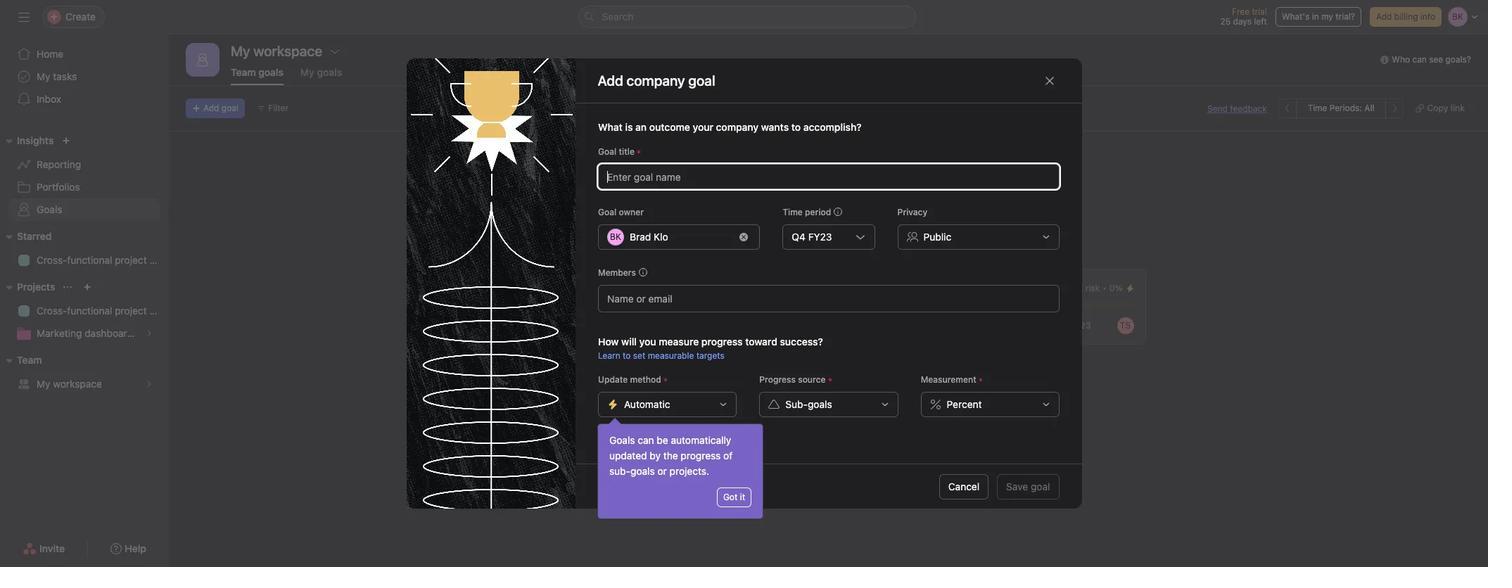 Task type: vqa. For each thing, say whether or not it's contained in the screenshot.
source
yes



Task type: locate. For each thing, give the bounding box(es) containing it.
cross-functional project plan link up marketing dashboards
[[8, 300, 169, 322]]

send feedback
[[1207, 103, 1267, 114]]

1 horizontal spatial goals
[[512, 237, 555, 257]]

your right outcome
[[692, 121, 713, 133]]

1 vertical spatial cross-functional project plan link
[[8, 300, 169, 322]]

percent
[[946, 398, 982, 410]]

2 cross-functional project plan link from the top
[[8, 300, 169, 322]]

can
[[1412, 54, 1427, 65], [944, 188, 960, 200], [638, 434, 654, 446]]

add goal button
[[186, 99, 245, 118]]

portfolios
[[37, 181, 80, 193]]

required image up the "sub-goals" dropdown button
[[825, 376, 834, 384]]

save
[[1006, 480, 1028, 492]]

plan
[[149, 254, 169, 266], [149, 305, 169, 317]]

1 vertical spatial project
[[115, 305, 147, 317]]

save goal button
[[997, 474, 1059, 499]]

goal inside add goal button
[[222, 103, 238, 113]]

it
[[740, 492, 745, 502]]

0 horizontal spatial can
[[638, 434, 654, 446]]

title
[[618, 146, 634, 157]]

1 project from the top
[[115, 254, 147, 266]]

q4
[[791, 231, 805, 243]]

work
[[695, 188, 717, 200]]

Mission title text field
[[503, 143, 574, 175]]

project inside starred element
[[115, 254, 147, 266]]

cross-functional project plan link down 'goals' 'link'
[[8, 249, 169, 272]]

starred button
[[0, 228, 52, 245]]

projects
[[17, 281, 55, 293]]

0 horizontal spatial to
[[622, 350, 630, 361]]

0 vertical spatial can
[[1412, 54, 1427, 65]]

what is an outcome your company wants to accomplish?
[[598, 121, 861, 133]]

functional down 'goals' 'link'
[[67, 254, 112, 266]]

add for add goal
[[203, 103, 219, 113]]

1 horizontal spatial team
[[231, 66, 256, 78]]

2 functional from the top
[[67, 305, 112, 317]]

at
[[1075, 283, 1083, 293]]

your
[[692, 121, 713, 133], [533, 188, 553, 200], [673, 188, 693, 200]]

company left wants
[[716, 121, 758, 133]]

by
[[650, 450, 661, 462]]

goals
[[37, 203, 62, 215], [512, 237, 555, 257], [609, 434, 635, 446]]

Enter goal name text field
[[598, 164, 1059, 189]]

your down the mission title text field
[[533, 188, 553, 200]]

0 vertical spatial progress
[[701, 336, 742, 348]]

project down 'goals' 'link'
[[115, 254, 147, 266]]

my for my tasks
[[37, 70, 50, 82]]

sub-
[[785, 398, 807, 410]]

company left mission
[[555, 188, 597, 200]]

0 vertical spatial plan
[[149, 254, 169, 266]]

my down team dropdown button on the bottom left of the page
[[37, 378, 50, 390]]

1 vertical spatial goals
[[512, 237, 555, 257]]

goals up updated
[[609, 434, 635, 446]]

measurement
[[920, 374, 976, 385]]

tasks
[[53, 70, 77, 82]]

my workspace
[[37, 378, 102, 390]]

cross- inside projects element
[[37, 305, 67, 317]]

progress inside how will you measure progress toward success? learn to set measurable targets
[[701, 336, 742, 348]]

1 cross-functional project plan link from the top
[[8, 249, 169, 272]]

project for cross-functional project plan link within the starred element
[[115, 254, 147, 266]]

1 cross-functional project plan from the top
[[37, 254, 169, 266]]

1 cross- from the top
[[37, 254, 67, 266]]

goal
[[222, 103, 238, 113], [1031, 480, 1050, 492]]

add billing info button
[[1370, 7, 1442, 27]]

0 horizontal spatial team
[[17, 354, 42, 366]]

progress down the automatically
[[681, 450, 721, 462]]

1 vertical spatial to
[[622, 350, 630, 361]]

2 cross-functional project plan from the top
[[37, 305, 169, 317]]

cross- inside starred element
[[37, 254, 67, 266]]

to left set
[[622, 350, 630, 361]]

my left the tasks on the top of the page
[[37, 70, 50, 82]]

plan for cross-functional project plan link within the starred element
[[149, 254, 169, 266]]

will
[[621, 336, 636, 348]]

targets
[[696, 350, 724, 361]]

mission
[[600, 188, 634, 200]]

0 vertical spatial functional
[[67, 254, 112, 266]]

1 goal from the top
[[598, 146, 616, 157]]

left
[[1254, 16, 1267, 27]]

required image
[[634, 148, 643, 156], [661, 376, 669, 384], [825, 376, 834, 384], [976, 376, 985, 384]]

2 horizontal spatial can
[[1412, 54, 1427, 65]]

goal for goal title
[[598, 146, 616, 157]]

trial?
[[1336, 11, 1355, 22]]

functional inside starred element
[[67, 254, 112, 266]]

1 vertical spatial plan
[[149, 305, 169, 317]]

2 cross- from the top
[[37, 305, 67, 317]]

can left see
[[1412, 54, 1427, 65]]

2 vertical spatial can
[[638, 434, 654, 446]]

ts button
[[1117, 317, 1134, 334]]

company goal
[[627, 72, 715, 88]]

remove image
[[739, 233, 748, 241]]

goal
[[598, 146, 616, 157], [598, 207, 616, 217]]

update method
[[598, 374, 661, 385]]

team for team goals
[[231, 66, 256, 78]]

insights
[[17, 134, 54, 146]]

you
[[639, 336, 656, 348]]

2 project from the top
[[115, 305, 147, 317]]

goals up pt. i
[[512, 237, 555, 257]]

cross-functional project plan down 'goals' 'link'
[[37, 254, 169, 266]]

1 vertical spatial cross-functional project plan
[[37, 305, 169, 317]]

cross- for cross-functional project plan link within the projects element
[[37, 305, 67, 317]]

2 horizontal spatial goals
[[609, 434, 635, 446]]

edit.
[[963, 188, 983, 200]]

cross- down starred
[[37, 254, 67, 266]]

cross-functional project plan link
[[8, 249, 169, 272], [8, 300, 169, 322]]

my for my goals
[[300, 66, 314, 78]]

goal left the title
[[598, 146, 616, 157]]

1 vertical spatial company
[[555, 188, 597, 200]]

1 vertical spatial progress
[[681, 450, 721, 462]]

2 plan from the top
[[149, 305, 169, 317]]

team inside dropdown button
[[17, 354, 42, 366]]

to accomplish?
[[791, 121, 861, 133]]

goal right save
[[1031, 480, 1050, 492]]

0 horizontal spatial goals
[[37, 203, 62, 215]]

1 vertical spatial can
[[944, 188, 960, 200]]

team button
[[0, 352, 42, 369]]

functional up marketing dashboards
[[67, 305, 112, 317]]

project
[[115, 254, 147, 266], [115, 305, 147, 317]]

goal inside save goal button
[[1031, 480, 1050, 492]]

sub-
[[609, 465, 630, 477]]

my inside global element
[[37, 70, 50, 82]]

add for add company goal
[[598, 72, 623, 88]]

inbox
[[37, 93, 61, 105]]

add inside dialog
[[598, 72, 623, 88]]

goal for goal owner
[[598, 207, 616, 217]]

1 vertical spatial goal
[[1031, 480, 1050, 492]]

1 vertical spatial team
[[17, 354, 42, 366]]

1 vertical spatial functional
[[67, 305, 112, 317]]

required image up the percent dropdown button
[[976, 376, 985, 384]]

1 horizontal spatial to
[[637, 188, 646, 200]]

to left align
[[637, 188, 646, 200]]

klo
[[653, 231, 668, 243]]

automatic
[[624, 398, 670, 410]]

required image down learn to set measurable targets "link"
[[661, 376, 669, 384]]

my inside teams element
[[37, 378, 50, 390]]

got it
[[723, 492, 745, 502]]

Name or email text field
[[607, 290, 683, 307]]

ts
[[1120, 320, 1131, 331]]

2 vertical spatial goals
[[609, 434, 635, 446]]

0 vertical spatial team
[[231, 66, 256, 78]]

0 vertical spatial to
[[637, 188, 646, 200]]

inbox link
[[8, 88, 160, 110]]

can inside goals can be automatically updated by the progress of sub-goals or projects.
[[638, 434, 654, 446]]

0 vertical spatial goal
[[222, 103, 238, 113]]

0 vertical spatial cross-functional project plan link
[[8, 249, 169, 272]]

to
[[637, 188, 646, 200], [622, 350, 630, 361]]

marketing dashboards link
[[8, 322, 160, 345]]

got it button
[[717, 488, 751, 507]]

can left edit.
[[944, 188, 960, 200]]

cross-functional project plan inside starred element
[[37, 254, 169, 266]]

percent button
[[920, 392, 1059, 417]]

project up dashboards
[[115, 305, 147, 317]]

cross- for cross-functional project plan link within the starred element
[[37, 254, 67, 266]]

my
[[300, 66, 314, 78], [37, 70, 50, 82], [37, 378, 50, 390]]

time period
[[782, 207, 831, 217]]

what's
[[1282, 11, 1310, 22]]

my for my workspace
[[37, 378, 50, 390]]

1 horizontal spatial can
[[944, 188, 960, 200]]

time
[[782, 207, 802, 217]]

goals inside dropdown button
[[807, 398, 832, 410]]

team down my workspace
[[231, 66, 256, 78]]

copy link
[[1427, 103, 1465, 113]]

0 vertical spatial goal
[[598, 146, 616, 157]]

full
[[893, 188, 907, 200]]

plan inside starred element
[[149, 254, 169, 266]]

cross-functional project plan inside projects element
[[37, 305, 169, 317]]

1 vertical spatial goal
[[598, 207, 616, 217]]

required image for automatic
[[661, 376, 669, 384]]

1 horizontal spatial goal
[[1031, 480, 1050, 492]]

my down my workspace
[[300, 66, 314, 78]]

goal for add goal
[[222, 103, 238, 113]]

1 vertical spatial cross-
[[37, 305, 67, 317]]

starred element
[[0, 224, 169, 274]]

0 vertical spatial cross-functional project plan
[[37, 254, 169, 266]]

set
[[633, 350, 645, 361]]

0 vertical spatial cross-
[[37, 254, 67, 266]]

billing
[[1394, 11, 1418, 22]]

1 horizontal spatial company
[[716, 121, 758, 133]]

info
[[1420, 11, 1435, 22]]

functional inside projects element
[[67, 305, 112, 317]]

starred
[[17, 230, 52, 242]]

your inside add company goal dialog
[[692, 121, 713, 133]]

2 goal from the top
[[598, 207, 616, 217]]

plan inside projects element
[[149, 305, 169, 317]]

goal down the team goals link
[[222, 103, 238, 113]]

goals inside 'link'
[[37, 203, 62, 215]]

members
[[598, 267, 636, 278]]

cross-functional project plan up dashboards
[[37, 305, 169, 317]]

0 vertical spatial goals
[[37, 203, 62, 215]]

hide sidebar image
[[18, 11, 30, 23]]

0 horizontal spatial goal
[[222, 103, 238, 113]]

cross- up marketing
[[37, 305, 67, 317]]

or
[[658, 465, 667, 477]]

0 vertical spatial company
[[716, 121, 758, 133]]

1 plan from the top
[[149, 254, 169, 266]]

can left be at the left of page
[[638, 434, 654, 446]]

updated
[[609, 450, 647, 462]]

inspired.
[[761, 188, 800, 200]]

1 functional from the top
[[67, 254, 112, 266]]

goals
[[258, 66, 283, 78], [317, 66, 342, 78], [807, 398, 832, 410], [630, 465, 655, 477]]

25
[[1220, 16, 1231, 27]]

goals for my goals
[[317, 66, 342, 78]]

0 vertical spatial project
[[115, 254, 147, 266]]

goal down mission
[[598, 207, 616, 217]]

progress up 'targets'
[[701, 336, 742, 348]]

cross-functional project plan link inside starred element
[[8, 249, 169, 272]]

goals down 'portfolios' on the left of the page
[[37, 203, 62, 215]]

and
[[720, 188, 737, 200]]

owner
[[618, 207, 644, 217]]

goals inside goals can be automatically updated by the progress of sub-goals or projects.
[[609, 434, 635, 446]]

how
[[598, 336, 618, 348]]

team down marketing
[[17, 354, 42, 366]]

trial
[[1252, 6, 1267, 17]]



Task type: describe. For each thing, give the bounding box(es) containing it.
goals for team goals
[[258, 66, 283, 78]]

goal owner
[[598, 207, 644, 217]]

add your company mission to align your work and stay inspired. only members with full access can edit.
[[512, 188, 983, 200]]

at risk
[[1075, 283, 1100, 293]]

0%
[[1109, 283, 1123, 293]]

free
[[1232, 6, 1250, 17]]

functional for cross-functional project plan link within the projects element
[[67, 305, 112, 317]]

progress source
[[759, 374, 825, 385]]

projects.
[[670, 465, 709, 477]]

required image for sub-goals
[[825, 376, 834, 384]]

how will you measure progress toward success? learn to set measurable targets
[[598, 336, 823, 361]]

who can see goals?
[[1392, 54, 1471, 65]]

bk
[[610, 231, 621, 242]]

public button
[[897, 224, 1059, 250]]

in
[[1312, 11, 1319, 22]]

required image down an
[[634, 148, 643, 156]]

projects button
[[0, 279, 55, 296]]

my goals
[[300, 66, 342, 78]]

wants
[[761, 121, 788, 133]]

goals link
[[8, 198, 160, 221]]

team for team
[[17, 354, 42, 366]]

fy23
[[808, 231, 832, 243]]

add billing info
[[1376, 11, 1435, 22]]

•
[[1103, 283, 1107, 293]]

functional for cross-functional project plan link within the starred element
[[67, 254, 112, 266]]

my workspace link
[[8, 373, 160, 395]]

company inside dialog
[[716, 121, 758, 133]]

copy link button
[[1410, 99, 1471, 118]]

brad klo
[[629, 231, 668, 243]]

can for goals can be automatically updated by the progress of sub-goals or projects.
[[638, 434, 654, 446]]

brad
[[629, 231, 651, 243]]

copy
[[1427, 103, 1448, 113]]

plan for cross-functional project plan link within the projects element
[[149, 305, 169, 317]]

measurable
[[647, 350, 694, 361]]

see
[[1429, 54, 1443, 65]]

method
[[630, 374, 661, 385]]

insights element
[[0, 128, 169, 224]]

can for who can see goals?
[[1412, 54, 1427, 65]]

cancel
[[948, 480, 980, 492]]

q4 fy23
[[791, 231, 832, 243]]

sub-goals
[[785, 398, 832, 410]]

portfolios link
[[8, 176, 160, 198]]

cross-functional project plan for cross-functional project plan link within the starred element
[[37, 254, 169, 266]]

close this dialog image
[[1044, 75, 1055, 86]]

source
[[798, 374, 825, 385]]

access
[[910, 188, 941, 200]]

days
[[1233, 16, 1252, 27]]

progress inside goals can be automatically updated by the progress of sub-goals or projects.
[[681, 450, 721, 462]]

what
[[598, 121, 622, 133]]

marketing dashboards
[[37, 327, 138, 339]]

my tasks link
[[8, 65, 160, 88]]

cross-functional project plan link inside projects element
[[8, 300, 169, 322]]

is
[[625, 121, 632, 133]]

add for add billing info
[[1376, 11, 1392, 22]]

goals?
[[1446, 54, 1471, 65]]

members
[[826, 188, 869, 200]]

goal for save goal
[[1031, 480, 1050, 492]]

with
[[871, 188, 890, 200]]

search
[[602, 11, 634, 23]]

of
[[723, 450, 733, 462]]

• 0%
[[1103, 283, 1123, 293]]

projects element
[[0, 274, 169, 348]]

an
[[635, 121, 646, 133]]

goals for sub-goals
[[807, 398, 832, 410]]

team goals
[[231, 66, 283, 78]]

i
[[539, 282, 542, 294]]

marketing
[[37, 327, 82, 339]]

add company goal dialog
[[406, 58, 1082, 509]]

privacy
[[897, 207, 927, 217]]

stay
[[740, 188, 758, 200]]

search list box
[[578, 6, 916, 28]]

automatic button
[[598, 392, 737, 417]]

the
[[663, 450, 678, 462]]

progress
[[759, 374, 795, 385]]

save goal
[[1006, 480, 1050, 492]]

add goal
[[203, 103, 238, 113]]

period
[[805, 207, 831, 217]]

feedback
[[1230, 103, 1267, 114]]

your right align
[[673, 188, 693, 200]]

to inside how will you measure progress toward success? learn to set measurable targets
[[622, 350, 630, 361]]

global element
[[0, 34, 169, 119]]

automatically
[[671, 434, 731, 446]]

add for add your company mission to align your work and stay inspired. only members with full access can edit.
[[512, 188, 530, 200]]

sub-goals button
[[759, 392, 898, 417]]

project for cross-functional project plan link within the projects element
[[115, 305, 147, 317]]

required image for percent
[[976, 376, 985, 384]]

0 horizontal spatial company
[[555, 188, 597, 200]]

what's in my trial? button
[[1276, 7, 1361, 27]]

cross-functional project plan for cross-functional project plan link within the projects element
[[37, 305, 169, 317]]

insights button
[[0, 132, 54, 149]]

align
[[648, 188, 670, 200]]

dashboards
[[85, 327, 138, 339]]

send
[[1207, 103, 1228, 114]]

goals inside goals can be automatically updated by the progress of sub-goals or projects.
[[630, 465, 655, 477]]

my
[[1321, 11, 1333, 22]]

link
[[1451, 103, 1465, 113]]

be
[[657, 434, 668, 446]]

send feedback link
[[1207, 102, 1267, 115]]

my workspace
[[231, 43, 322, 59]]

team goals link
[[231, 66, 283, 85]]

goals can be automatically updated by the progress of sub-goals or projects. tooltip
[[598, 420, 763, 519]]

home
[[37, 48, 63, 60]]

teams element
[[0, 348, 169, 398]]



